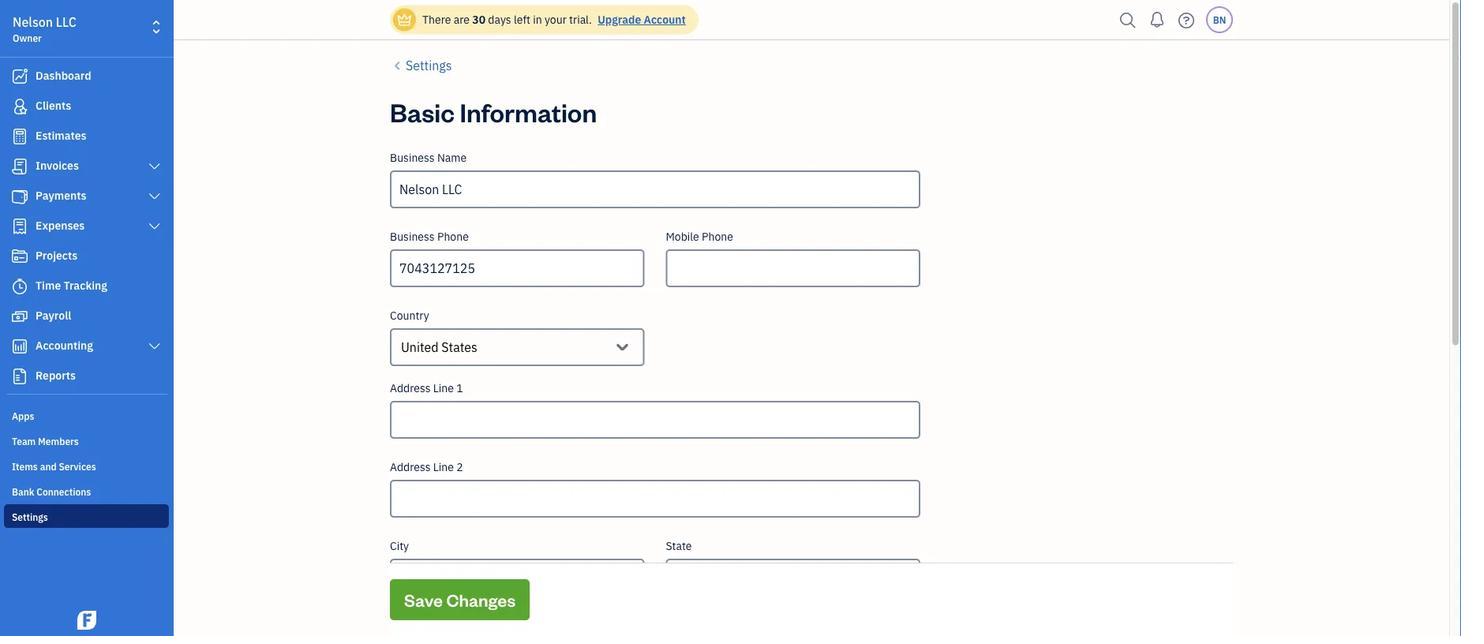 Task type: vqa. For each thing, say whether or not it's contained in the screenshot.
the rightmost Settings link
yes



Task type: describe. For each thing, give the bounding box(es) containing it.
llc
[[56, 14, 76, 30]]

chart image
[[10, 339, 29, 355]]

Business Phone text field
[[390, 249, 645, 287]]

chevron large down image for expenses
[[147, 220, 162, 233]]

dashboard link
[[4, 62, 169, 91]]

information
[[460, 95, 597, 128]]

invoices link
[[4, 152, 169, 181]]

client image
[[10, 99, 29, 114]]

services
[[59, 460, 96, 473]]

project image
[[10, 249, 29, 264]]

address line 2
[[390, 460, 463, 475]]

expense image
[[10, 219, 29, 234]]

team members
[[12, 435, 79, 448]]

chevron large down image for payments
[[147, 190, 162, 203]]

your
[[545, 12, 567, 27]]

reports link
[[4, 362, 169, 391]]

address for address line 1
[[390, 381, 431, 396]]

country
[[390, 308, 429, 323]]

united
[[401, 339, 439, 356]]

connections
[[37, 486, 91, 498]]

left
[[514, 12, 530, 27]]

and
[[40, 460, 57, 473]]

30
[[472, 12, 486, 27]]

1 vertical spatial state
[[677, 570, 707, 586]]

business for business phone
[[390, 229, 435, 244]]

clients
[[36, 98, 71, 113]]

save
[[404, 589, 443, 611]]

team
[[12, 435, 36, 448]]

accounting
[[36, 338, 93, 353]]

basic information
[[390, 95, 597, 128]]

money image
[[10, 309, 29, 325]]

items and services
[[12, 460, 96, 473]]

items and services link
[[4, 454, 169, 478]]

settings inside "main" element
[[12, 511, 48, 523]]

chevron large down image for invoices
[[147, 160, 162, 173]]

name
[[437, 150, 467, 165]]

time tracking link
[[4, 272, 169, 301]]

estimate image
[[10, 129, 29, 144]]

Mobile Phone text field
[[666, 249, 921, 287]]

report image
[[10, 369, 29, 385]]

days
[[488, 12, 511, 27]]

payment image
[[10, 189, 29, 204]]

chevron large down image for accounting
[[147, 340, 162, 353]]

dashboard
[[36, 68, 91, 83]]

payroll link
[[4, 302, 169, 331]]

1 vertical spatial settings link
[[4, 505, 169, 528]]

address line 1
[[390, 381, 463, 396]]

time
[[36, 278, 61, 293]]

states
[[442, 339, 478, 356]]

line for 1
[[433, 381, 454, 396]]

search image
[[1116, 8, 1141, 32]]

phone for business phone
[[437, 229, 469, 244]]

zip code
[[390, 618, 436, 632]]

Address Line 1 text field
[[390, 401, 921, 439]]

go to help image
[[1174, 8, 1199, 32]]

upgrade
[[598, 12, 641, 27]]

City text field
[[390, 559, 645, 597]]

basic
[[390, 95, 455, 128]]

mobile
[[666, 229, 699, 244]]

in
[[533, 12, 542, 27]]

0 vertical spatial settings
[[406, 57, 452, 74]]

members
[[38, 435, 79, 448]]

invoice image
[[10, 159, 29, 174]]

estimates
[[36, 128, 86, 143]]

Address Line 2 text field
[[390, 480, 921, 518]]

address for address line 2
[[390, 460, 431, 475]]



Task type: locate. For each thing, give the bounding box(es) containing it.
0 vertical spatial settings link
[[390, 56, 452, 75]]

projects
[[36, 248, 78, 263]]

projects link
[[4, 242, 169, 271]]

invoices
[[36, 158, 79, 173]]

notifications image
[[1145, 4, 1170, 36]]

reports
[[36, 368, 76, 383]]

1 chevron large down image from the top
[[147, 160, 162, 173]]

chevron large down image up projects link
[[147, 220, 162, 233]]

dashboard image
[[10, 69, 29, 84]]

0 horizontal spatial phone
[[437, 229, 469, 244]]

business for business name
[[390, 150, 435, 165]]

settings link down bank connections link
[[4, 505, 169, 528]]

chevron large down image
[[147, 220, 162, 233], [147, 340, 162, 353]]

line left 2
[[433, 460, 454, 475]]

address
[[390, 381, 431, 396], [390, 460, 431, 475]]

estimates link
[[4, 122, 169, 151]]

there are 30 days left in your trial. upgrade account
[[422, 12, 686, 27]]

0 vertical spatial business
[[390, 150, 435, 165]]

1 vertical spatial business
[[390, 229, 435, 244]]

bank
[[12, 486, 34, 498]]

settings
[[406, 57, 452, 74], [12, 511, 48, 523]]

0 vertical spatial chevron large down image
[[147, 160, 162, 173]]

2 address from the top
[[390, 460, 431, 475]]

save changes button
[[390, 580, 530, 621]]

zip
[[390, 618, 408, 632]]

payroll
[[36, 308, 71, 323]]

business name
[[390, 150, 467, 165]]

crown image
[[396, 11, 413, 28]]

1 address from the top
[[390, 381, 431, 396]]

bn
[[1213, 13, 1226, 26]]

tracking
[[64, 278, 107, 293]]

2 chevron large down image from the top
[[147, 190, 162, 203]]

1 horizontal spatial phone
[[702, 229, 733, 244]]

0 horizontal spatial settings
[[12, 511, 48, 523]]

Business Name text field
[[390, 171, 921, 208]]

0 vertical spatial chevron large down image
[[147, 220, 162, 233]]

1 vertical spatial address
[[390, 460, 431, 475]]

mobile phone
[[666, 229, 733, 244]]

1 line from the top
[[433, 381, 454, 396]]

expenses link
[[4, 212, 169, 241]]

freshbooks image
[[74, 611, 99, 630]]

phone for mobile phone
[[702, 229, 733, 244]]

line left 1
[[433, 381, 454, 396]]

time tracking
[[36, 278, 107, 293]]

expenses
[[36, 218, 85, 233]]

city
[[390, 539, 409, 553]]

1 horizontal spatial settings link
[[390, 56, 452, 75]]

bank connections
[[12, 486, 91, 498]]

address down united on the bottom left of page
[[390, 381, 431, 396]]

settings up basic
[[406, 57, 452, 74]]

account
[[644, 12, 686, 27]]

phone right mobile
[[702, 229, 733, 244]]

business phone
[[390, 229, 469, 244]]

address left 2
[[390, 460, 431, 475]]

are
[[454, 12, 470, 27]]

2 business from the top
[[390, 229, 435, 244]]

team members link
[[4, 429, 169, 452]]

2 line from the top
[[433, 460, 454, 475]]

1 phone from the left
[[437, 229, 469, 244]]

save changes
[[404, 589, 516, 611]]

1 chevron large down image from the top
[[147, 220, 162, 233]]

1
[[457, 381, 463, 396]]

0 vertical spatial address
[[390, 381, 431, 396]]

bank connections link
[[4, 479, 169, 503]]

chevron large down image
[[147, 160, 162, 173], [147, 190, 162, 203]]

trial.
[[569, 12, 592, 27]]

clients link
[[4, 92, 169, 121]]

payments link
[[4, 182, 169, 211]]

business
[[390, 150, 435, 165], [390, 229, 435, 244]]

settings link
[[390, 56, 452, 75], [4, 505, 169, 528]]

main element
[[0, 0, 213, 636]]

apps link
[[4, 403, 169, 427]]

phone up business phone text field
[[437, 229, 469, 244]]

settings link up basic
[[390, 56, 452, 75]]

nelson
[[13, 14, 53, 30]]

1 vertical spatial chevron large down image
[[147, 340, 162, 353]]

timer image
[[10, 279, 29, 294]]

line
[[433, 381, 454, 396], [433, 460, 454, 475]]

line for 2
[[433, 460, 454, 475]]

chevron large down image down payroll 'link'
[[147, 340, 162, 353]]

upgrade account link
[[595, 12, 686, 27]]

2
[[457, 460, 463, 475]]

2 chevron large down image from the top
[[147, 340, 162, 353]]

2 phone from the left
[[702, 229, 733, 244]]

None text field
[[478, 336, 481, 358]]

items
[[12, 460, 38, 473]]

nelson llc owner
[[13, 14, 76, 44]]

1 vertical spatial settings
[[12, 511, 48, 523]]

chevron large down image inside expenses link
[[147, 220, 162, 233]]

1 business from the top
[[390, 150, 435, 165]]

phone
[[437, 229, 469, 244], [702, 229, 733, 244]]

chevron large down image up payments link
[[147, 160, 162, 173]]

there
[[422, 12, 451, 27]]

bn button
[[1206, 6, 1233, 33]]

united states
[[401, 339, 478, 356]]

1 vertical spatial line
[[433, 460, 454, 475]]

changes
[[446, 589, 516, 611]]

payments
[[36, 188, 86, 203]]

code
[[410, 618, 436, 632]]

chevron large down image up expenses link
[[147, 190, 162, 203]]

settings down bank on the left bottom of page
[[12, 511, 48, 523]]

1 vertical spatial chevron large down image
[[147, 190, 162, 203]]

state
[[666, 539, 692, 553], [677, 570, 707, 586]]

1 horizontal spatial settings
[[406, 57, 452, 74]]

owner
[[13, 32, 42, 44]]

0 vertical spatial state
[[666, 539, 692, 553]]

accounting link
[[4, 332, 169, 361]]

0 vertical spatial line
[[433, 381, 454, 396]]

apps
[[12, 410, 34, 422]]

0 horizontal spatial settings link
[[4, 505, 169, 528]]



